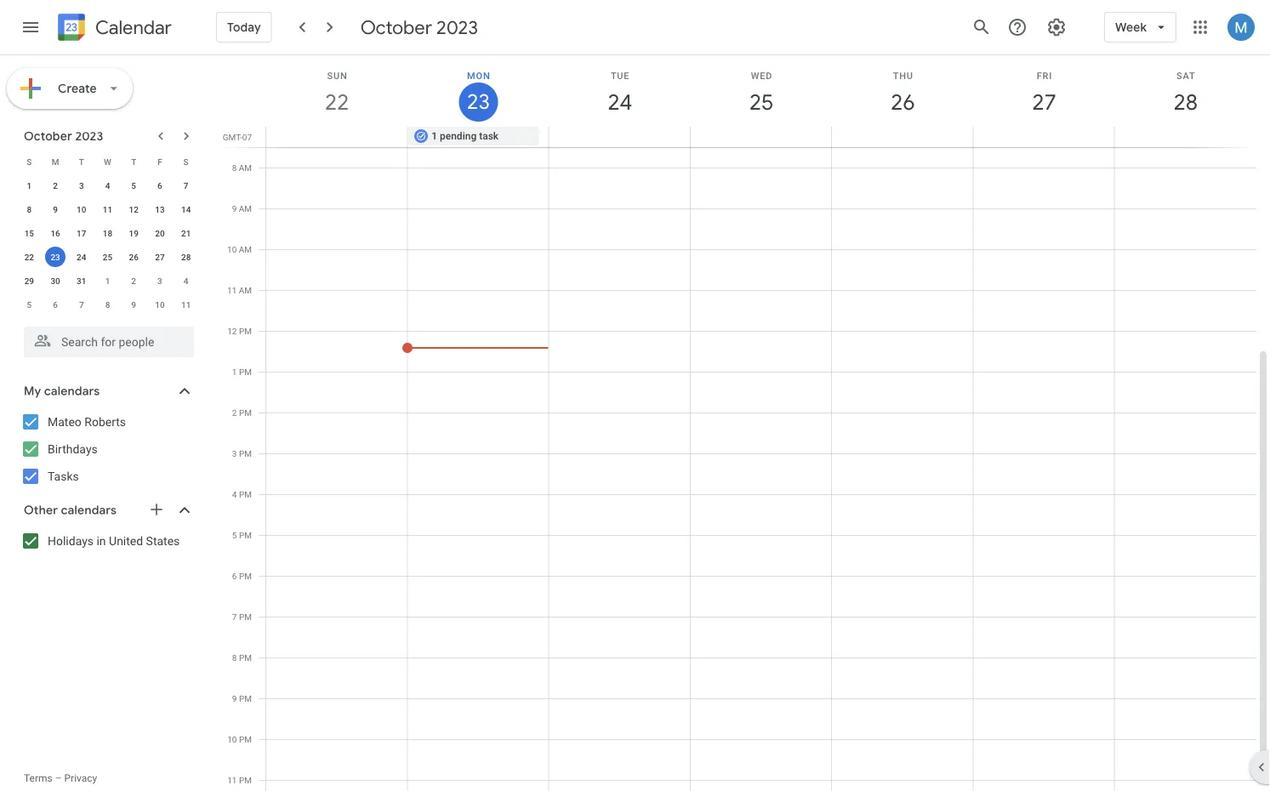 Task type: describe. For each thing, give the bounding box(es) containing it.
11 element
[[97, 199, 118, 219]]

5 cell from the left
[[973, 127, 1114, 147]]

sat 28
[[1173, 70, 1197, 116]]

10 am
[[227, 244, 252, 254]]

27 element
[[150, 247, 170, 267]]

am for 11 am
[[239, 285, 252, 295]]

pm for 5 pm
[[239, 530, 252, 540]]

privacy
[[64, 772, 97, 784]]

07
[[242, 132, 252, 142]]

row containing 15
[[16, 221, 199, 245]]

25 element
[[97, 247, 118, 267]]

26 link
[[883, 83, 922, 122]]

10 for 10 pm
[[227, 734, 237, 744]]

thu 26
[[890, 70, 914, 116]]

–
[[55, 772, 62, 784]]

1 pending task
[[431, 130, 499, 142]]

9 for 9 pm
[[232, 693, 237, 704]]

Search for people text field
[[34, 327, 184, 357]]

11 am
[[227, 285, 252, 295]]

19 element
[[124, 223, 144, 243]]

am for 9 am
[[239, 203, 252, 214]]

22 inside grid
[[324, 88, 348, 116]]

1 for 1 pending task
[[431, 130, 437, 142]]

fri 27
[[1031, 70, 1055, 116]]

1 for 1 pm
[[232, 367, 237, 377]]

23 cell
[[42, 245, 68, 269]]

27 link
[[1025, 83, 1064, 122]]

am for 8 am
[[239, 162, 252, 173]]

other calendars button
[[3, 497, 211, 524]]

2 s from the left
[[183, 157, 189, 167]]

1 pending task button
[[408, 127, 539, 145]]

calendar
[[95, 16, 172, 40]]

in
[[97, 534, 106, 548]]

grid containing 22
[[218, 55, 1270, 791]]

1 cell from the left
[[266, 127, 408, 147]]

2 for november 2 element
[[131, 276, 136, 286]]

20
[[155, 228, 165, 238]]

16
[[51, 228, 60, 238]]

united
[[109, 534, 143, 548]]

pm for 11 pm
[[239, 775, 252, 785]]

week
[[1115, 20, 1147, 35]]

calendars for other calendars
[[61, 503, 117, 518]]

29
[[24, 276, 34, 286]]

5 pm
[[232, 530, 252, 540]]

other calendars
[[24, 503, 117, 518]]

tue
[[611, 70, 630, 81]]

row containing 1
[[16, 174, 199, 197]]

row containing 22
[[16, 245, 199, 269]]

12 element
[[124, 199, 144, 219]]

7 pm
[[232, 612, 252, 622]]

26 element
[[124, 247, 144, 267]]

5 for 5 pm
[[232, 530, 237, 540]]

november 10 element
[[150, 294, 170, 315]]

2 pm
[[232, 408, 252, 418]]

3 pm
[[232, 448, 252, 459]]

29 element
[[19, 271, 39, 291]]

17
[[77, 228, 86, 238]]

18 element
[[97, 223, 118, 243]]

28 inside 28 element
[[181, 252, 191, 262]]

1 s from the left
[[27, 157, 32, 167]]

12 for 12
[[129, 204, 139, 214]]

21 element
[[176, 223, 196, 243]]

4 cell from the left
[[832, 127, 973, 147]]

10 pm
[[227, 734, 252, 744]]

pm for 4 pm
[[239, 489, 252, 499]]

19
[[129, 228, 139, 238]]

terms
[[24, 772, 52, 784]]

8 am
[[232, 162, 252, 173]]

birthdays
[[48, 442, 98, 456]]

11 for the november 11 element
[[181, 299, 191, 310]]

26 inside grid
[[890, 88, 914, 116]]

23, today element
[[45, 247, 66, 267]]

26 inside october 2023 grid
[[129, 252, 139, 262]]

10 element
[[71, 199, 92, 219]]

sun
[[327, 70, 348, 81]]

14
[[181, 204, 191, 214]]

2 for 2 pm
[[232, 408, 237, 418]]

11 pm
[[227, 775, 252, 785]]

28 link
[[1166, 83, 1205, 122]]

25 inside 25 element
[[103, 252, 112, 262]]

gmt-07
[[223, 132, 252, 142]]

roberts
[[84, 415, 126, 429]]

calendar heading
[[92, 16, 172, 40]]

pm for 8 pm
[[239, 653, 252, 663]]

15 element
[[19, 223, 39, 243]]

main drawer image
[[20, 17, 41, 37]]

november 7 element
[[71, 294, 92, 315]]

week button
[[1104, 7, 1177, 48]]

8 for 8 am
[[232, 162, 237, 173]]

f
[[158, 157, 162, 167]]

27 inside grid
[[1031, 88, 1055, 116]]

tasks
[[48, 469, 79, 483]]

0 vertical spatial 6
[[157, 180, 162, 191]]

1 pm
[[232, 367, 252, 377]]

8 up 15 'element' at top
[[27, 204, 32, 214]]

my calendars button
[[3, 378, 211, 405]]

1 vertical spatial october 2023
[[24, 128, 103, 144]]

4 pm
[[232, 489, 252, 499]]

23 link
[[459, 83, 498, 122]]

pm for 2 pm
[[239, 408, 252, 418]]

today
[[227, 20, 261, 35]]

18
[[103, 228, 112, 238]]

sat
[[1177, 70, 1196, 81]]

4 for 4 pm
[[232, 489, 237, 499]]

november 5 element
[[19, 294, 39, 315]]

0 vertical spatial 4
[[105, 180, 110, 191]]

21
[[181, 228, 191, 238]]

states
[[146, 534, 180, 548]]

1 horizontal spatial 5
[[131, 180, 136, 191]]

pm for 3 pm
[[239, 448, 252, 459]]

settings menu image
[[1046, 17, 1067, 37]]

10 for 10 element
[[77, 204, 86, 214]]

15
[[24, 228, 34, 238]]

my calendars list
[[3, 408, 211, 490]]

11 for 11 am
[[227, 285, 237, 295]]

wed
[[751, 70, 773, 81]]

6 pm
[[232, 571, 252, 581]]

create button
[[7, 68, 133, 109]]

24 link
[[600, 83, 640, 122]]

9 up 16 element
[[53, 204, 58, 214]]

terms link
[[24, 772, 52, 784]]

november 2 element
[[124, 271, 144, 291]]

holidays in united states
[[48, 534, 180, 548]]

24 inside the 24 element
[[77, 252, 86, 262]]

pm for 9 pm
[[239, 693, 252, 704]]

11 for 11 'element'
[[103, 204, 112, 214]]

31 element
[[71, 271, 92, 291]]



Task type: vqa. For each thing, say whether or not it's contained in the screenshot.
8 AM
yes



Task type: locate. For each thing, give the bounding box(es) containing it.
9 inside 'element'
[[131, 299, 136, 310]]

0 vertical spatial 26
[[890, 88, 914, 116]]

9 am
[[232, 203, 252, 214]]

terms – privacy
[[24, 772, 97, 784]]

1 horizontal spatial s
[[183, 157, 189, 167]]

None search field
[[0, 320, 211, 357]]

october
[[360, 15, 432, 39], [24, 128, 72, 144]]

23 down 16
[[51, 252, 60, 262]]

1 horizontal spatial 3
[[157, 276, 162, 286]]

0 horizontal spatial 23
[[51, 252, 60, 262]]

1 horizontal spatial 23
[[466, 88, 489, 115]]

13 element
[[150, 199, 170, 219]]

1 horizontal spatial 2
[[131, 276, 136, 286]]

row
[[16, 150, 199, 174], [16, 174, 199, 197], [16, 197, 199, 221], [16, 221, 199, 245], [16, 245, 199, 269], [16, 269, 199, 293], [16, 293, 199, 316]]

2023
[[436, 15, 478, 39], [75, 128, 103, 144]]

28 down "sat"
[[1173, 88, 1197, 116]]

5 down 4 pm
[[232, 530, 237, 540]]

7 for november 7 element
[[79, 299, 84, 310]]

1 horizontal spatial 26
[[890, 88, 914, 116]]

row down w
[[16, 174, 199, 197]]

1 horizontal spatial 2023
[[436, 15, 478, 39]]

calendars for my calendars
[[44, 384, 100, 399]]

2 vertical spatial 6
[[232, 571, 237, 581]]

am up 12 pm
[[239, 285, 252, 295]]

4 down 3 pm
[[232, 489, 237, 499]]

fri
[[1037, 70, 1053, 81]]

1 down 12 pm
[[232, 367, 237, 377]]

9
[[232, 203, 237, 214], [53, 204, 58, 214], [131, 299, 136, 310], [232, 693, 237, 704]]

10 down november 3 element
[[155, 299, 165, 310]]

1 horizontal spatial 7
[[184, 180, 188, 191]]

10
[[77, 204, 86, 214], [227, 244, 237, 254], [155, 299, 165, 310], [227, 734, 237, 744]]

9 pm from the top
[[239, 653, 252, 663]]

2 row from the top
[[16, 174, 199, 197]]

0 vertical spatial 5
[[131, 180, 136, 191]]

t left f
[[131, 157, 136, 167]]

1 vertical spatial 27
[[155, 252, 165, 262]]

0 horizontal spatial 27
[[155, 252, 165, 262]]

7
[[184, 180, 188, 191], [79, 299, 84, 310], [232, 612, 237, 622]]

23 inside mon 23
[[466, 88, 489, 115]]

1 horizontal spatial 12
[[227, 326, 237, 336]]

7 inside grid
[[232, 612, 237, 622]]

8
[[232, 162, 237, 173], [27, 204, 32, 214], [105, 299, 110, 310], [232, 653, 237, 663]]

14 element
[[176, 199, 196, 219]]

1 vertical spatial 24
[[77, 252, 86, 262]]

am for 10 am
[[239, 244, 252, 254]]

0 horizontal spatial s
[[27, 157, 32, 167]]

pm down 5 pm
[[239, 571, 252, 581]]

3
[[79, 180, 84, 191], [157, 276, 162, 286], [232, 448, 237, 459]]

8 inside november 8 element
[[105, 299, 110, 310]]

6 for 6 pm
[[232, 571, 237, 581]]

10 up the 17
[[77, 204, 86, 214]]

0 horizontal spatial 6
[[53, 299, 58, 310]]

0 vertical spatial 2023
[[436, 15, 478, 39]]

mateo
[[48, 415, 82, 429]]

11
[[103, 204, 112, 214], [227, 285, 237, 295], [181, 299, 191, 310], [227, 775, 237, 785]]

pm up '9 pm'
[[239, 653, 252, 663]]

22 element
[[19, 247, 39, 267]]

8 for november 8 element
[[105, 299, 110, 310]]

privacy link
[[64, 772, 97, 784]]

12 up 19
[[129, 204, 139, 214]]

pm up 1 pm
[[239, 326, 252, 336]]

row down 18 element
[[16, 245, 199, 269]]

3 cell from the left
[[690, 127, 832, 147]]

6 down 30 element
[[53, 299, 58, 310]]

4 for november 4 element
[[184, 276, 188, 286]]

12 pm
[[227, 326, 252, 336]]

25 down 18
[[103, 252, 112, 262]]

november 11 element
[[176, 294, 196, 315]]

cell down 25 link
[[690, 127, 832, 147]]

1 horizontal spatial 24
[[607, 88, 631, 116]]

7 row from the top
[[16, 293, 199, 316]]

am down 9 am
[[239, 244, 252, 254]]

tue 24
[[607, 70, 631, 116]]

pm up 6 pm
[[239, 530, 252, 540]]

0 vertical spatial 3
[[79, 180, 84, 191]]

11 inside 'element'
[[103, 204, 112, 214]]

10 for november 10 element
[[155, 299, 165, 310]]

november 4 element
[[176, 271, 196, 291]]

2 t from the left
[[131, 157, 136, 167]]

8 down 'november 1' element
[[105, 299, 110, 310]]

10 up "11 am"
[[227, 244, 237, 254]]

1 vertical spatial 2
[[131, 276, 136, 286]]

t
[[79, 157, 84, 167], [131, 157, 136, 167]]

0 vertical spatial 28
[[1173, 88, 1197, 116]]

28
[[1173, 88, 1197, 116], [181, 252, 191, 262]]

11 down 10 pm
[[227, 775, 237, 785]]

8 down gmt-
[[232, 162, 237, 173]]

1 horizontal spatial t
[[131, 157, 136, 167]]

2 horizontal spatial 2
[[232, 408, 237, 418]]

4 row from the top
[[16, 221, 199, 245]]

pm down 6 pm
[[239, 612, 252, 622]]

7 down 31 element
[[79, 299, 84, 310]]

0 horizontal spatial october
[[24, 128, 72, 144]]

6 for november 6 element
[[53, 299, 58, 310]]

october 2023 up the m
[[24, 128, 103, 144]]

2 vertical spatial 4
[[232, 489, 237, 499]]

thu
[[893, 70, 913, 81]]

calendar element
[[54, 10, 172, 48]]

1 vertical spatial 4
[[184, 276, 188, 286]]

5 pm from the top
[[239, 489, 252, 499]]

november 3 element
[[150, 271, 170, 291]]

3 for 3 pm
[[232, 448, 237, 459]]

9 down november 2 element
[[131, 299, 136, 310]]

1 vertical spatial 12
[[227, 326, 237, 336]]

10 for 10 am
[[227, 244, 237, 254]]

cell down 26 link at the right top of page
[[832, 127, 973, 147]]

0 horizontal spatial 22
[[24, 252, 34, 262]]

calendars
[[44, 384, 100, 399], [61, 503, 117, 518]]

calendars up in
[[61, 503, 117, 518]]

1 vertical spatial 25
[[103, 252, 112, 262]]

cell down 24 link
[[549, 127, 690, 147]]

row group
[[16, 174, 199, 316]]

26
[[890, 88, 914, 116], [129, 252, 139, 262]]

my calendars
[[24, 384, 100, 399]]

0 horizontal spatial 28
[[181, 252, 191, 262]]

6 inside grid
[[232, 571, 237, 581]]

1 vertical spatial 26
[[129, 252, 139, 262]]

12 pm from the top
[[239, 775, 252, 785]]

0 vertical spatial 22
[[324, 88, 348, 116]]

4
[[105, 180, 110, 191], [184, 276, 188, 286], [232, 489, 237, 499]]

0 horizontal spatial 7
[[79, 299, 84, 310]]

pm down 2 pm
[[239, 448, 252, 459]]

am down 8 am
[[239, 203, 252, 214]]

9 pm
[[232, 693, 252, 704]]

1 vertical spatial 7
[[79, 299, 84, 310]]

s right f
[[183, 157, 189, 167]]

4 down 28 element
[[184, 276, 188, 286]]

0 horizontal spatial 2
[[53, 180, 58, 191]]

2 down the m
[[53, 180, 58, 191]]

11 down '10 am'
[[227, 285, 237, 295]]

0 vertical spatial calendars
[[44, 384, 100, 399]]

27 down the 20
[[155, 252, 165, 262]]

other
[[24, 503, 58, 518]]

28 element
[[176, 247, 196, 267]]

row containing 8
[[16, 197, 199, 221]]

22
[[324, 88, 348, 116], [24, 252, 34, 262]]

25 link
[[742, 83, 781, 122]]

5 up 12 element
[[131, 180, 136, 191]]

12 inside row
[[129, 204, 139, 214]]

add other calendars image
[[148, 501, 165, 518]]

25 down wed
[[748, 88, 772, 116]]

23 inside cell
[[51, 252, 60, 262]]

0 horizontal spatial 2023
[[75, 128, 103, 144]]

0 horizontal spatial 26
[[129, 252, 139, 262]]

5 down 29 element on the top left
[[27, 299, 32, 310]]

3 for november 3 element
[[157, 276, 162, 286]]

row containing 29
[[16, 269, 199, 293]]

1 vertical spatial 3
[[157, 276, 162, 286]]

pm for 10 pm
[[239, 734, 252, 744]]

22 inside row
[[24, 252, 34, 262]]

12 inside grid
[[227, 326, 237, 336]]

row containing 5
[[16, 293, 199, 316]]

s left the m
[[27, 157, 32, 167]]

am
[[239, 162, 252, 173], [239, 203, 252, 214], [239, 244, 252, 254], [239, 285, 252, 295]]

17 element
[[71, 223, 92, 243]]

2 am from the top
[[239, 203, 252, 214]]

4 inside grid
[[232, 489, 237, 499]]

pm for 12 pm
[[239, 326, 252, 336]]

2 inside grid
[[232, 408, 237, 418]]

2023 up mon
[[436, 15, 478, 39]]

28 down 21
[[181, 252, 191, 262]]

2 cell from the left
[[549, 127, 690, 147]]

3 am from the top
[[239, 244, 252, 254]]

26 down thu
[[890, 88, 914, 116]]

november 1 element
[[97, 271, 118, 291]]

pm down 10 pm
[[239, 775, 252, 785]]

w
[[104, 157, 111, 167]]

0 vertical spatial 7
[[184, 180, 188, 191]]

today button
[[216, 7, 272, 48]]

my
[[24, 384, 41, 399]]

2 horizontal spatial 3
[[232, 448, 237, 459]]

0 vertical spatial october 2023
[[360, 15, 478, 39]]

24 down the 17
[[77, 252, 86, 262]]

3 down 27 element
[[157, 276, 162, 286]]

5 inside grid
[[232, 530, 237, 540]]

23
[[466, 88, 489, 115], [51, 252, 60, 262]]

23 down mon
[[466, 88, 489, 115]]

26 down 19
[[129, 252, 139, 262]]

0 horizontal spatial 5
[[27, 299, 32, 310]]

5 for november 5 element
[[27, 299, 32, 310]]

pm for 1 pm
[[239, 367, 252, 377]]

1 vertical spatial 28
[[181, 252, 191, 262]]

7 up 14 element
[[184, 180, 188, 191]]

1 vertical spatial 22
[[24, 252, 34, 262]]

row group containing 1
[[16, 174, 199, 316]]

8 down 7 pm
[[232, 653, 237, 663]]

1 row from the top
[[16, 150, 199, 174]]

2 horizontal spatial 4
[[232, 489, 237, 499]]

24 down tue
[[607, 88, 631, 116]]

m
[[52, 157, 59, 167]]

0 vertical spatial october
[[360, 15, 432, 39]]

calendars up mateo
[[44, 384, 100, 399]]

11 for 11 pm
[[227, 775, 237, 785]]

30 element
[[45, 271, 66, 291]]

1 vertical spatial 5
[[27, 299, 32, 310]]

0 horizontal spatial october 2023
[[24, 128, 103, 144]]

t right the m
[[79, 157, 84, 167]]

2 up 3 pm
[[232, 408, 237, 418]]

holidays
[[48, 534, 94, 548]]

12 down "11 am"
[[227, 326, 237, 336]]

8 for 8 pm
[[232, 653, 237, 663]]

6 up 7 pm
[[232, 571, 237, 581]]

22 link
[[317, 83, 357, 122]]

4 up 11 'element'
[[105, 180, 110, 191]]

6 pm from the top
[[239, 530, 252, 540]]

0 vertical spatial 23
[[466, 88, 489, 115]]

30
[[51, 276, 60, 286]]

16 element
[[45, 223, 66, 243]]

12 for 12 pm
[[227, 326, 237, 336]]

12
[[129, 204, 139, 214], [227, 326, 237, 336]]

2
[[53, 180, 58, 191], [131, 276, 136, 286], [232, 408, 237, 418]]

2 vertical spatial 5
[[232, 530, 237, 540]]

2 pm from the top
[[239, 367, 252, 377]]

11 pm from the top
[[239, 734, 252, 744]]

mon 23
[[466, 70, 490, 115]]

grid
[[218, 55, 1270, 791]]

create
[[58, 81, 97, 96]]

10 pm from the top
[[239, 693, 252, 704]]

27 down "fri"
[[1031, 88, 1055, 116]]

1 down 25 element
[[105, 276, 110, 286]]

row down 11 'element'
[[16, 221, 199, 245]]

1 horizontal spatial 22
[[324, 88, 348, 116]]

1 vertical spatial 2023
[[75, 128, 103, 144]]

pm for 7 pm
[[239, 612, 252, 622]]

6 up 13 element
[[157, 180, 162, 191]]

1
[[431, 130, 437, 142], [27, 180, 32, 191], [105, 276, 110, 286], [232, 367, 237, 377]]

0 horizontal spatial 12
[[129, 204, 139, 214]]

9 for 9 am
[[232, 203, 237, 214]]

pm for 6 pm
[[239, 571, 252, 581]]

row up 11 'element'
[[16, 150, 199, 174]]

1 vertical spatial 23
[[51, 252, 60, 262]]

3 row from the top
[[16, 197, 199, 221]]

0 vertical spatial 27
[[1031, 88, 1055, 116]]

1 pm from the top
[[239, 326, 252, 336]]

5
[[131, 180, 136, 191], [27, 299, 32, 310], [232, 530, 237, 540]]

0 horizontal spatial 3
[[79, 180, 84, 191]]

24
[[607, 88, 631, 116], [77, 252, 86, 262]]

1 vertical spatial calendars
[[61, 503, 117, 518]]

5 row from the top
[[16, 245, 199, 269]]

4 am from the top
[[239, 285, 252, 295]]

s
[[27, 157, 32, 167], [183, 157, 189, 167]]

2 down the 26 element
[[131, 276, 136, 286]]

4 pm from the top
[[239, 448, 252, 459]]

1 left pending at the top left of the page
[[431, 130, 437, 142]]

pending
[[440, 130, 477, 142]]

pm up 2 pm
[[239, 367, 252, 377]]

0 horizontal spatial 24
[[77, 252, 86, 262]]

6
[[157, 180, 162, 191], [53, 299, 58, 310], [232, 571, 237, 581]]

8 pm from the top
[[239, 612, 252, 622]]

3 pm from the top
[[239, 408, 252, 418]]

22 up 29
[[24, 252, 34, 262]]

sun 22
[[324, 70, 348, 116]]

mon
[[467, 70, 490, 81]]

22 down sun
[[324, 88, 348, 116]]

27
[[1031, 88, 1055, 116], [155, 252, 165, 262]]

9 for november 9 'element'
[[131, 299, 136, 310]]

pm down '9 pm'
[[239, 734, 252, 744]]

1 horizontal spatial october
[[360, 15, 432, 39]]

pm up 3 pm
[[239, 408, 252, 418]]

1 t from the left
[[79, 157, 84, 167]]

cell down the 28 link
[[1114, 127, 1256, 147]]

7 inside november 7 element
[[79, 299, 84, 310]]

cell
[[266, 127, 408, 147], [549, 127, 690, 147], [690, 127, 832, 147], [832, 127, 973, 147], [973, 127, 1114, 147], [1114, 127, 1256, 147]]

6 row from the top
[[16, 269, 199, 293]]

2023 down the create
[[75, 128, 103, 144]]

6 cell from the left
[[1114, 127, 1256, 147]]

0 horizontal spatial 4
[[105, 180, 110, 191]]

1 vertical spatial 6
[[53, 299, 58, 310]]

1 for 'november 1' element
[[105, 276, 110, 286]]

row down 'november 1' element
[[16, 293, 199, 316]]

november 8 element
[[97, 294, 118, 315]]

row down 25 element
[[16, 269, 199, 293]]

2 horizontal spatial 6
[[232, 571, 237, 581]]

october 2023 up mon
[[360, 15, 478, 39]]

row containing s
[[16, 150, 199, 174]]

28 inside grid
[[1173, 88, 1197, 116]]

1 inside button
[[431, 130, 437, 142]]

pm down the "8 pm"
[[239, 693, 252, 704]]

1 vertical spatial october
[[24, 128, 72, 144]]

7 for 7 pm
[[232, 612, 237, 622]]

am down 07
[[239, 162, 252, 173]]

3 down 2 pm
[[232, 448, 237, 459]]

9 up 10 pm
[[232, 693, 237, 704]]

10 up 11 pm
[[227, 734, 237, 744]]

1 horizontal spatial 4
[[184, 276, 188, 286]]

mateo roberts
[[48, 415, 126, 429]]

october 2023
[[360, 15, 478, 39], [24, 128, 103, 144]]

cell down 27 link
[[973, 127, 1114, 147]]

11 down november 4 element
[[181, 299, 191, 310]]

7 pm from the top
[[239, 571, 252, 581]]

cell down 22 link
[[266, 127, 408, 147]]

pm
[[239, 326, 252, 336], [239, 367, 252, 377], [239, 408, 252, 418], [239, 448, 252, 459], [239, 489, 252, 499], [239, 530, 252, 540], [239, 571, 252, 581], [239, 612, 252, 622], [239, 653, 252, 663], [239, 693, 252, 704], [239, 734, 252, 744], [239, 775, 252, 785]]

row up 18 element
[[16, 197, 199, 221]]

20 element
[[150, 223, 170, 243]]

0 horizontal spatial t
[[79, 157, 84, 167]]

pm up 5 pm
[[239, 489, 252, 499]]

november 6 element
[[45, 294, 66, 315]]

0 vertical spatial 12
[[129, 204, 139, 214]]

0 vertical spatial 2
[[53, 180, 58, 191]]

13
[[155, 204, 165, 214]]

24 element
[[71, 247, 92, 267]]

1 horizontal spatial 27
[[1031, 88, 1055, 116]]

task
[[479, 130, 499, 142]]

1 pending task row
[[259, 127, 1270, 147]]

wed 25
[[748, 70, 773, 116]]

2 horizontal spatial 7
[[232, 612, 237, 622]]

2 vertical spatial 7
[[232, 612, 237, 622]]

7 down 6 pm
[[232, 612, 237, 622]]

1 horizontal spatial 28
[[1173, 88, 1197, 116]]

2 vertical spatial 3
[[232, 448, 237, 459]]

9 up '10 am'
[[232, 203, 237, 214]]

0 vertical spatial 25
[[748, 88, 772, 116]]

11 up 18
[[103, 204, 112, 214]]

31
[[77, 276, 86, 286]]

1 horizontal spatial october 2023
[[360, 15, 478, 39]]

1 horizontal spatial 25
[[748, 88, 772, 116]]

2 horizontal spatial 5
[[232, 530, 237, 540]]

24 inside grid
[[607, 88, 631, 116]]

1 horizontal spatial 6
[[157, 180, 162, 191]]

october 2023 grid
[[16, 150, 199, 316]]

3 inside grid
[[232, 448, 237, 459]]

0 horizontal spatial 25
[[103, 252, 112, 262]]

november 9 element
[[124, 294, 144, 315]]

2 vertical spatial 2
[[232, 408, 237, 418]]

27 inside 27 element
[[155, 252, 165, 262]]

1 up 15 'element' at top
[[27, 180, 32, 191]]

8 pm
[[232, 653, 252, 663]]

25 inside wed 25
[[748, 88, 772, 116]]

0 vertical spatial 24
[[607, 88, 631, 116]]

1 am from the top
[[239, 162, 252, 173]]

gmt-
[[223, 132, 242, 142]]

3 up 10 element
[[79, 180, 84, 191]]



